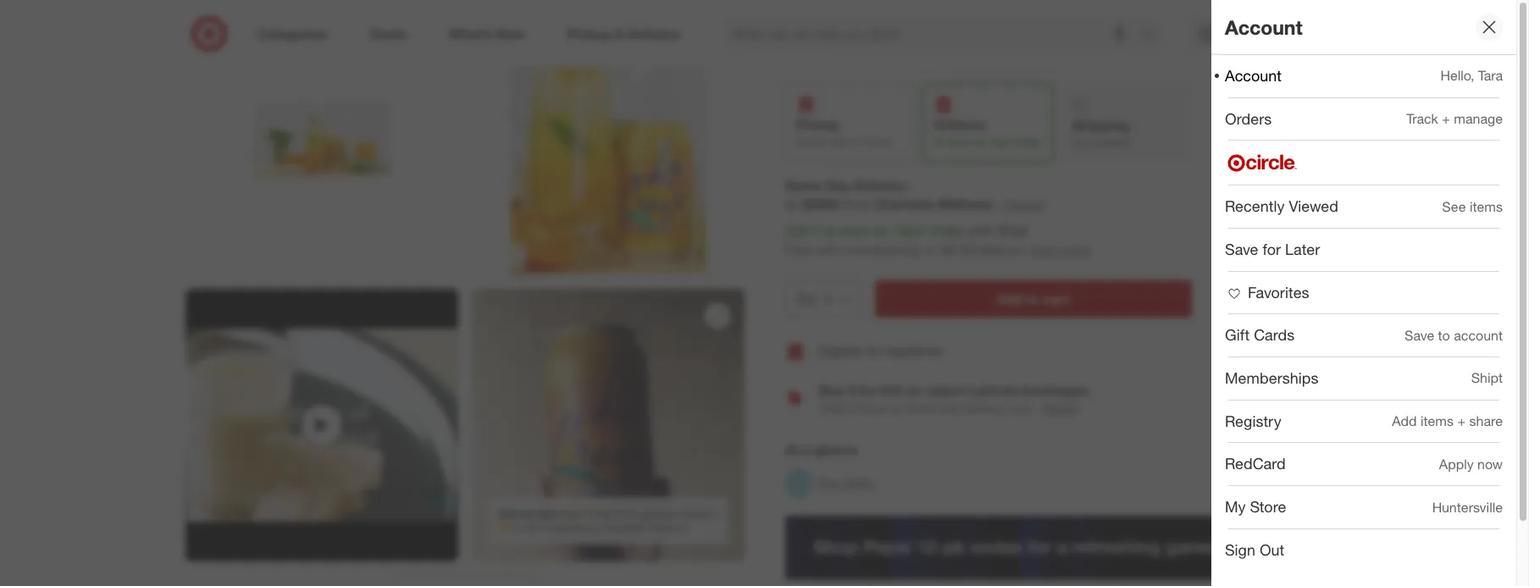 Task type: describe. For each thing, give the bounding box(es) containing it.
What can we help you find? suggestions appear below search field
[[722, 15, 1143, 53]]

ounce
[[898, 1, 930, 16]]

at a glance
[[785, 442, 857, 458]]

$9.99/delivery
[[941, 242, 1026, 258]]

details
[[1042, 401, 1078, 415]]

recently
[[1225, 197, 1285, 215]]

12pm inside delivery as soon as 12pm today
[[987, 136, 1013, 149]]

0 horizontal spatial day
[[825, 177, 850, 194]]

to 28269
[[785, 196, 838, 213]]

cards
[[1254, 326, 1295, 344]]

non-
[[819, 476, 845, 491]]

apply
[[1439, 456, 1474, 473]]

shipping
[[1073, 117, 1129, 134]]

add to cart
[[997, 291, 1070, 307]]

see for see 1 deal for this item
[[800, 47, 821, 61]]

favorites link
[[1212, 272, 1517, 314]]

28269
[[801, 196, 838, 213]]

shipt inside 'account' dialog
[[1471, 370, 1503, 387]]

lacroix sparkling water tangerine - 8pk/12 fl oz cans, 7 of 11, play video image
[[185, 289, 458, 562]]

sodium!
[[613, 521, 649, 534]]

details button
[[1041, 399, 1079, 418]]

now
[[1478, 456, 1503, 473]]

12pm inside get it as soon as 12pm today with shipt free with membership or $9.99/delivery learn more
[[891, 222, 926, 239]]

for for save for later
[[1263, 240, 1281, 258]]

as inside delivery as soon as 12pm today
[[974, 136, 984, 149]]

memberships
[[1225, 369, 1319, 387]]

learn
[[1030, 243, 1060, 257]]

add items + share
[[1392, 413, 1503, 430]]

from charlotte midtown
[[842, 196, 994, 213]]

to for save to account
[[1438, 327, 1450, 344]]

for for thankful for guiltless options! 💛 0-cal, 0-sweetener, 0-sodium!  #lacroix
[[624, 508, 636, 520]]

add to cart button
[[875, 280, 1192, 318]]

💛
[[499, 521, 511, 534]]

this
[[878, 47, 896, 61]]

#lacroix
[[652, 521, 688, 534]]

redcard
[[1225, 455, 1286, 473]]

items for registry
[[1421, 413, 1454, 430]]

account hello, tara element
[[1225, 66, 1282, 85]]

from
[[842, 196, 870, 213]]

lacroix
[[968, 382, 1018, 399]]

)
[[930, 1, 934, 16]]

buy 3 for $10 on select lacroix beverages order pickup or same day delivery only ∙ details
[[819, 382, 1089, 415]]

1
[[824, 47, 831, 61]]

my
[[1225, 498, 1246, 516]]

within
[[828, 136, 855, 149]]

at
[[785, 23, 795, 37]]

see items
[[1442, 198, 1503, 215]]

advertisement region
[[785, 516, 1344, 580]]

3 0- from the left
[[603, 521, 613, 534]]

deal
[[834, 47, 857, 61]]

sign out
[[1225, 540, 1285, 559]]

eligible
[[819, 343, 862, 360]]

sign out link
[[1212, 529, 1517, 572]]

add item button
[[1272, 338, 1344, 365]]

out
[[1260, 540, 1285, 559]]

shipping not available
[[1073, 117, 1131, 149]]

1 horizontal spatial +
[[1458, 413, 1466, 430]]

tara for hi, tara
[[1243, 26, 1265, 41]]

1 horizontal spatial as
[[873, 222, 888, 239]]

glance
[[814, 442, 857, 458]]

non-gmo button
[[785, 465, 874, 503]]

or inside get it as soon as 12pm today with shipt free with membership or $9.99/delivery learn more
[[925, 242, 937, 258]]

lacroix sparkling water tangerine - 8pk/12 fl oz cans, 5 of 11 image
[[185, 3, 458, 276]]

learn more button
[[1029, 241, 1092, 260]]

photo from @living.light.now, 8 of 11 image
[[472, 289, 744, 562]]

non-gmo
[[819, 476, 874, 491]]

items for recently viewed
[[1470, 198, 1503, 215]]

sign
[[1225, 540, 1256, 559]]

1 0- from the left
[[514, 521, 524, 534]]

at
[[785, 442, 799, 458]]

gift cards
[[1225, 326, 1295, 344]]

account
[[1454, 327, 1503, 344]]

for for eligible for registries
[[866, 343, 882, 360]]

account dialog
[[1212, 0, 1529, 586]]

item inside button
[[1317, 345, 1337, 357]]

0 vertical spatial same
[[785, 177, 822, 194]]

guiltless
[[639, 508, 677, 520]]

beverages
[[1022, 382, 1089, 399]]

to for add to cart
[[1027, 291, 1040, 307]]

membership
[[845, 242, 921, 258]]

same day delivery
[[785, 177, 906, 194]]

get
[[785, 222, 807, 239]]

save for later
[[1225, 240, 1320, 258]]



Task type: locate. For each thing, give the bounding box(es) containing it.
∙
[[1035, 401, 1038, 415]]

1 horizontal spatial today
[[1016, 136, 1041, 149]]

0 horizontal spatial soon
[[840, 222, 870, 239]]

midtown
[[938, 196, 994, 213]]

2 horizontal spatial 0-
[[603, 521, 613, 534]]

add left cart
[[997, 291, 1023, 307]]

it
[[811, 222, 818, 239]]

delivery as soon as 12pm today
[[934, 116, 1041, 149]]

0 vertical spatial delivery
[[934, 116, 986, 133]]

huntersville down apply now
[[1432, 499, 1503, 516]]

soon
[[948, 136, 971, 149], [840, 222, 870, 239]]

1 horizontal spatial soon
[[948, 136, 971, 149]]

account down hi, tara
[[1225, 66, 1282, 85]]

store
[[1250, 498, 1287, 516]]

same inside buy 3 for $10 on select lacroix beverages order pickup or same day delivery only ∙ details
[[906, 401, 937, 415]]

buy
[[819, 382, 844, 399]]

1 horizontal spatial item
[[1317, 345, 1337, 357]]

or down from charlotte midtown
[[925, 242, 937, 258]]

hi,
[[1226, 26, 1240, 41]]

recently viewed
[[1225, 197, 1339, 215]]

1 vertical spatial 12pm
[[891, 222, 926, 239]]

to left cart
[[1027, 291, 1040, 307]]

for left this
[[860, 47, 874, 61]]

1 vertical spatial pickup
[[853, 401, 889, 415]]

for right eligible
[[866, 343, 882, 360]]

1 vertical spatial tara
[[1478, 67, 1503, 84]]

for inside thankful for guiltless options! 💛 0-cal, 0-sweetener, 0-sodium!  #lacroix
[[624, 508, 636, 520]]

0 horizontal spatial tara
[[1243, 26, 1265, 41]]

1 horizontal spatial or
[[925, 242, 937, 258]]

2 horizontal spatial add
[[1392, 413, 1417, 430]]

1 horizontal spatial 0-
[[542, 521, 552, 534]]

1 horizontal spatial to
[[1027, 291, 1040, 307]]

available
[[1092, 137, 1131, 149]]

0 vertical spatial soon
[[948, 136, 971, 149]]

for inside 'account' dialog
[[1263, 240, 1281, 258]]

view favorites element
[[1225, 283, 1310, 301]]

1 vertical spatial day
[[940, 401, 960, 415]]

2 vertical spatial to
[[1438, 327, 1450, 344]]

later
[[1285, 240, 1320, 258]]

tara for hello, tara
[[1478, 67, 1503, 84]]

1 vertical spatial same
[[906, 401, 937, 415]]

shipt inside get it as soon as 12pm today with shipt free with membership or $9.99/delivery learn more
[[996, 222, 1028, 239]]

orders
[[1225, 109, 1272, 128]]

as up membership
[[873, 222, 888, 239]]

delivery down lacroix
[[964, 401, 1006, 415]]

account
[[1225, 15, 1303, 39], [1225, 66, 1282, 85]]

1 horizontal spatial save
[[1405, 327, 1435, 344]]

for
[[860, 47, 874, 61], [1263, 240, 1281, 258], [866, 343, 882, 360], [859, 382, 876, 399], [624, 508, 636, 520]]

1 vertical spatial account
[[1225, 66, 1282, 85]]

1 vertical spatial +
[[1458, 413, 1466, 430]]

today left not
[[1016, 136, 1041, 149]]

0 horizontal spatial with
[[816, 242, 841, 258]]

1 horizontal spatial add
[[1295, 345, 1314, 357]]

save to account
[[1405, 327, 1503, 344]]

my store
[[1225, 498, 1287, 516]]

0 horizontal spatial to
[[785, 196, 797, 213]]

for up sodium!
[[624, 508, 636, 520]]

0 vertical spatial or
[[925, 242, 937, 258]]

hello, tara
[[1441, 67, 1503, 84]]

1 vertical spatial huntersville
[[1432, 499, 1503, 516]]

add for add item
[[1295, 345, 1314, 357]]

day up 28269
[[825, 177, 850, 194]]

only
[[1010, 401, 1032, 415]]

save down the recently on the right top of the page
[[1225, 240, 1259, 258]]

1 horizontal spatial see
[[1442, 198, 1466, 215]]

0 vertical spatial items
[[1470, 198, 1503, 215]]

2 vertical spatial delivery
[[964, 401, 1006, 415]]

soon inside delivery as soon as 12pm today
[[948, 136, 971, 149]]

0 vertical spatial with
[[968, 222, 993, 239]]

1 vertical spatial see
[[1442, 198, 1466, 215]]

not
[[1073, 137, 1089, 149]]

2
[[857, 136, 863, 149]]

add item
[[1295, 345, 1337, 357]]

see for see items
[[1442, 198, 1466, 215]]

share
[[1470, 413, 1503, 430]]

0 horizontal spatial see
[[800, 47, 821, 61]]

item right this
[[900, 47, 923, 61]]

0 vertical spatial add
[[997, 291, 1023, 307]]

lacroix sparkling water tangerine - 8pk/12 fl oz cans, 6 of 11 image
[[472, 3, 744, 276]]

0 vertical spatial shipt
[[996, 222, 1028, 239]]

search
[[1132, 27, 1172, 44]]

for inside 'link'
[[860, 47, 874, 61]]

get it as soon as 12pm today with shipt free with membership or $9.99/delivery learn more
[[785, 222, 1091, 258]]

as right "it"
[[822, 222, 836, 239]]

0 vertical spatial huntersville
[[798, 23, 860, 37]]

1 vertical spatial add
[[1295, 345, 1314, 357]]

12pm
[[987, 136, 1013, 149], [891, 222, 926, 239]]

see 1 deal for this item link
[[785, 43, 1344, 66]]

as
[[934, 136, 946, 149]]

add up memberships
[[1295, 345, 1314, 357]]

hi, tara
[[1226, 26, 1265, 41]]

+ left 'share'
[[1458, 413, 1466, 430]]

ready
[[796, 136, 825, 149]]

0 horizontal spatial huntersville
[[798, 23, 860, 37]]

tara inside 'account' dialog
[[1478, 67, 1503, 84]]

0 horizontal spatial item
[[900, 47, 923, 61]]

search button
[[1132, 15, 1172, 56]]

see 1 deal for this item
[[800, 47, 923, 61]]

soon down from
[[840, 222, 870, 239]]

huntersville down (
[[798, 23, 860, 37]]

or
[[925, 242, 937, 258], [892, 401, 903, 415]]

delivery inside delivery as soon as 12pm today
[[934, 116, 986, 133]]

add
[[997, 291, 1023, 307], [1295, 345, 1314, 357], [1392, 413, 1417, 430]]

favorites
[[1248, 283, 1310, 301]]

12pm down charlotte
[[891, 222, 926, 239]]

registry
[[1225, 412, 1282, 430]]

options!
[[679, 508, 716, 520]]

shipt down change button
[[996, 222, 1028, 239]]

soon inside get it as soon as 12pm today with shipt free with membership or $9.99/delivery learn more
[[840, 222, 870, 239]]

pickup down 3
[[853, 401, 889, 415]]

charlotte
[[874, 196, 935, 213]]

pickup inside the pickup ready within 2 hours
[[796, 116, 840, 133]]

0 vertical spatial +
[[1442, 110, 1450, 127]]

order
[[819, 401, 849, 415]]

or down $10
[[892, 401, 903, 415]]

1 horizontal spatial huntersville
[[1432, 499, 1503, 516]]

0 horizontal spatial pickup
[[796, 116, 840, 133]]

eligible for registries
[[819, 343, 942, 360]]

2 horizontal spatial as
[[974, 136, 984, 149]]

buy 3 for $10 on select lacroix beverages link
[[819, 382, 1089, 399]]

tara right hello, on the right top of the page
[[1478, 67, 1503, 84]]

0 vertical spatial tara
[[1243, 26, 1265, 41]]

1 horizontal spatial tara
[[1478, 67, 1503, 84]]

change
[[1003, 197, 1044, 212]]

today down midtown
[[930, 222, 964, 239]]

account up account hello, tara element
[[1225, 15, 1303, 39]]

1 horizontal spatial items
[[1470, 198, 1503, 215]]

add for add to cart
[[997, 291, 1023, 307]]

to left the account on the bottom of page
[[1438, 327, 1450, 344]]

see
[[800, 47, 821, 61], [1442, 198, 1466, 215]]

as right as
[[974, 136, 984, 149]]

0 vertical spatial 12pm
[[987, 136, 1013, 149]]

add inside 'account' dialog
[[1392, 413, 1417, 430]]

$10
[[880, 382, 902, 399]]

save for later link
[[1212, 229, 1517, 271]]

to inside button
[[1027, 291, 1040, 307]]

12pm right as
[[987, 136, 1013, 149]]

track + manage
[[1407, 110, 1503, 127]]

0 horizontal spatial +
[[1442, 110, 1450, 127]]

0 vertical spatial to
[[785, 196, 797, 213]]

or inside buy 3 for $10 on select lacroix beverages order pickup or same day delivery only ∙ details
[[892, 401, 903, 415]]

day down buy 3 for $10 on select lacroix beverages link at the right bottom of the page
[[940, 401, 960, 415]]

0 horizontal spatial today
[[930, 222, 964, 239]]

sweetener,
[[552, 521, 600, 534]]

0 vertical spatial pickup
[[796, 116, 840, 133]]

2 horizontal spatial to
[[1438, 327, 1450, 344]]

0 horizontal spatial 0-
[[514, 521, 524, 534]]

shipt
[[996, 222, 1028, 239], [1471, 370, 1503, 387]]

viewed
[[1289, 197, 1339, 215]]

/fluid
[[868, 1, 894, 16]]

pickup up the ready
[[796, 116, 840, 133]]

same
[[785, 177, 822, 194], [906, 401, 937, 415]]

1 vertical spatial item
[[1317, 345, 1337, 357]]

delivery inside buy 3 for $10 on select lacroix beverages order pickup or same day delivery only ∙ details
[[964, 401, 1006, 415]]

see inside 'link'
[[800, 47, 821, 61]]

1 horizontal spatial 12pm
[[987, 136, 1013, 149]]

thankful
[[583, 508, 622, 520]]

same down on
[[906, 401, 937, 415]]

to
[[785, 196, 797, 213], [1027, 291, 1040, 307], [1438, 327, 1450, 344]]

1 vertical spatial today
[[930, 222, 964, 239]]

for left later
[[1263, 240, 1281, 258]]

1 horizontal spatial day
[[940, 401, 960, 415]]

to up the get
[[785, 196, 797, 213]]

save inside save for later link
[[1225, 240, 1259, 258]]

change button
[[1002, 195, 1045, 215]]

save for save for later
[[1225, 240, 1259, 258]]

0 vertical spatial day
[[825, 177, 850, 194]]

shipt up 'share'
[[1471, 370, 1503, 387]]

0- right cal, on the bottom left of the page
[[542, 521, 552, 534]]

1 horizontal spatial same
[[906, 401, 937, 415]]

to inside 'account' dialog
[[1438, 327, 1450, 344]]

thankful for guiltless options! 💛 0-cal, 0-sweetener, 0-sodium!  #lacroix
[[499, 508, 716, 534]]

save left the account on the bottom of page
[[1405, 327, 1435, 344]]

1 horizontal spatial shipt
[[1471, 370, 1503, 387]]

2 account from the top
[[1225, 66, 1282, 85]]

0 vertical spatial see
[[800, 47, 821, 61]]

save
[[1225, 240, 1259, 258], [1405, 327, 1435, 344]]

today inside delivery as soon as 12pm today
[[1016, 136, 1041, 149]]

0- right 💛
[[514, 521, 524, 534]]

2 0- from the left
[[542, 521, 552, 534]]

(
[[836, 1, 839, 16]]

add for add items + share
[[1392, 413, 1417, 430]]

save for save to account
[[1405, 327, 1435, 344]]

day
[[825, 177, 850, 194], [940, 401, 960, 415]]

+ right track
[[1442, 110, 1450, 127]]

0 horizontal spatial save
[[1225, 240, 1259, 258]]

1 vertical spatial items
[[1421, 413, 1454, 430]]

track
[[1407, 110, 1439, 127]]

select
[[926, 382, 964, 399]]

item
[[900, 47, 923, 61], [1317, 345, 1337, 357]]

tara
[[1243, 26, 1265, 41], [1478, 67, 1503, 84]]

registries
[[886, 343, 942, 360]]

pickup inside buy 3 for $10 on select lacroix beverages order pickup or same day delivery only ∙ details
[[853, 401, 889, 415]]

on
[[906, 382, 922, 399]]

1 vertical spatial or
[[892, 401, 903, 415]]

item inside 'link'
[[900, 47, 923, 61]]

0 horizontal spatial 12pm
[[891, 222, 926, 239]]

hours
[[866, 136, 891, 149]]

$0.04
[[839, 1, 868, 16]]

1 vertical spatial delivery
[[854, 177, 906, 194]]

0- down thankful
[[603, 521, 613, 534]]

for right 3
[[859, 382, 876, 399]]

item up memberships
[[1317, 345, 1337, 357]]

1 vertical spatial to
[[1027, 291, 1040, 307]]

0 horizontal spatial same
[[785, 177, 822, 194]]

0 horizontal spatial or
[[892, 401, 903, 415]]

soon right as
[[948, 136, 971, 149]]

0 horizontal spatial items
[[1421, 413, 1454, 430]]

add left 'share'
[[1392, 413, 1417, 430]]

@living.light.now
[[499, 508, 580, 520]]

apply now
[[1439, 456, 1503, 473]]

huntersville inside 'account' dialog
[[1432, 499, 1503, 516]]

1 vertical spatial with
[[816, 242, 841, 258]]

see inside 'account' dialog
[[1442, 198, 1466, 215]]

delivery up from
[[854, 177, 906, 194]]

1 vertical spatial save
[[1405, 327, 1435, 344]]

cart
[[1043, 291, 1070, 307]]

1 horizontal spatial pickup
[[853, 401, 889, 415]]

1 account from the top
[[1225, 15, 1303, 39]]

1 vertical spatial shipt
[[1471, 370, 1503, 387]]

0 vertical spatial account
[[1225, 15, 1303, 39]]

cal,
[[524, 521, 539, 534]]

0 horizontal spatial shipt
[[996, 222, 1028, 239]]

gift
[[1225, 326, 1250, 344]]

0 vertical spatial today
[[1016, 136, 1041, 149]]

0 horizontal spatial add
[[997, 291, 1023, 307]]

1 horizontal spatial with
[[968, 222, 993, 239]]

with up $9.99/delivery
[[968, 222, 993, 239]]

a
[[803, 442, 810, 458]]

with down "it"
[[816, 242, 841, 258]]

gmo
[[845, 476, 874, 491]]

today inside get it as soon as 12pm today with shipt free with membership or $9.99/delivery learn more
[[930, 222, 964, 239]]

3
[[847, 382, 855, 399]]

0 vertical spatial save
[[1225, 240, 1259, 258]]

for inside buy 3 for $10 on select lacroix beverages order pickup or same day delivery only ∙ details
[[859, 382, 876, 399]]

hello,
[[1441, 67, 1475, 84]]

0 horizontal spatial as
[[822, 222, 836, 239]]

1 vertical spatial soon
[[840, 222, 870, 239]]

same up to 28269
[[785, 177, 822, 194]]

at huntersville
[[785, 23, 860, 37]]

items
[[1470, 198, 1503, 215], [1421, 413, 1454, 430]]

2 vertical spatial add
[[1392, 413, 1417, 430]]

0 vertical spatial item
[[900, 47, 923, 61]]

tara right hi,
[[1243, 26, 1265, 41]]

day inside buy 3 for $10 on select lacroix beverages order pickup or same day delivery only ∙ details
[[940, 401, 960, 415]]

delivery up as
[[934, 116, 986, 133]]



Task type: vqa. For each thing, say whether or not it's contained in the screenshot.
fourth Free, from right
no



